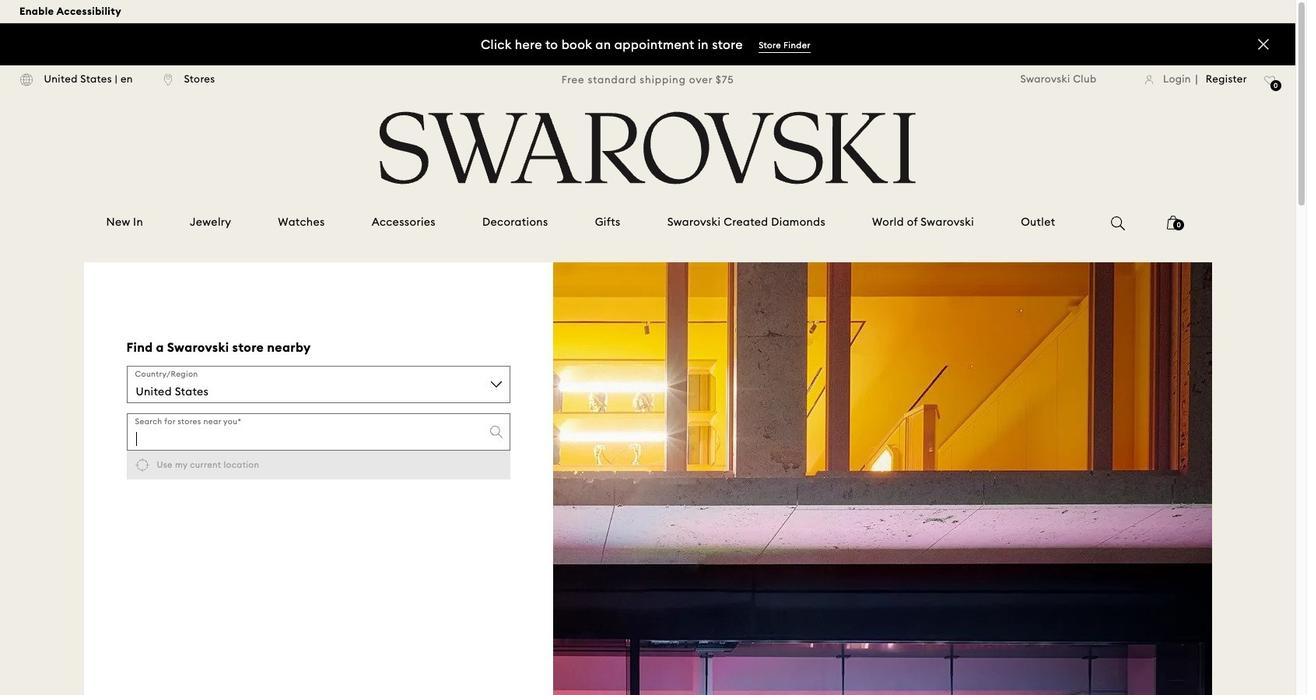 Task type: vqa. For each thing, say whether or not it's contained in the screenshot.
bottommost 2 Image
no



Task type: locate. For each thing, give the bounding box(es) containing it.
left-wishlist image image
[[1265, 75, 1277, 86]]

country-selector image image
[[19, 73, 33, 86]]

my location image
[[135, 458, 150, 473]]

Country/Region text field
[[126, 366, 510, 404]]

swarovski image
[[374, 111, 922, 184]]



Task type: describe. For each thing, give the bounding box(es) containing it.
left-locator image image
[[164, 73, 173, 86]]

Search for stores near you* text field
[[126, 414, 510, 451]]

search image image
[[1112, 216, 1126, 230]]

left login image
[[1145, 74, 1154, 85]]

cart-mobile image image
[[1168, 216, 1180, 230]]

map image
[[553, 262, 1212, 695]]



